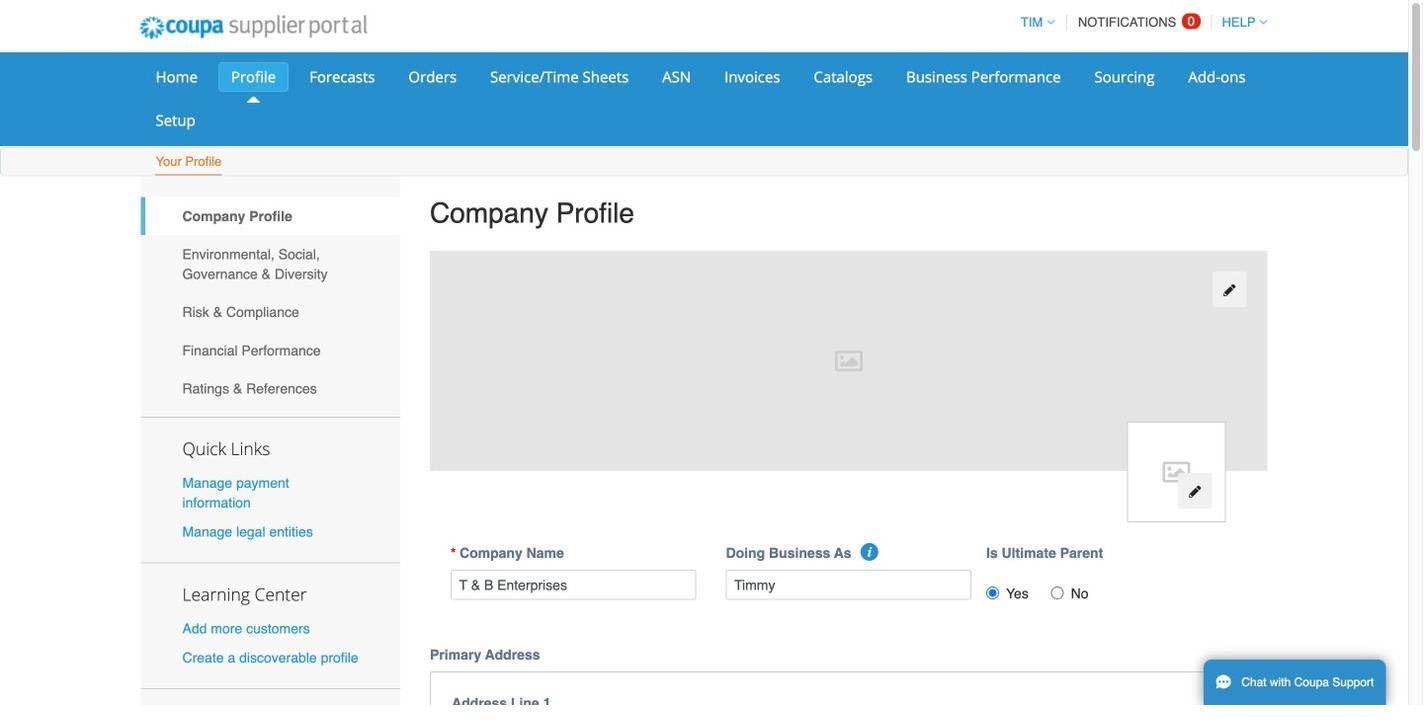 Task type: vqa. For each thing, say whether or not it's contained in the screenshot.
Change Image to the top
yes



Task type: locate. For each thing, give the bounding box(es) containing it.
1 horizontal spatial change image image
[[1223, 283, 1237, 297]]

navigation
[[1012, 3, 1268, 42]]

change image image for background image
[[1223, 283, 1237, 297]]

1 vertical spatial change image image
[[1188, 485, 1202, 499]]

change image image for 'logo' at the right
[[1188, 485, 1202, 499]]

None radio
[[1051, 587, 1064, 600]]

change image image
[[1223, 283, 1237, 297], [1188, 485, 1202, 499]]

None radio
[[987, 587, 999, 600]]

coupa supplier portal image
[[126, 3, 381, 52]]

0 vertical spatial change image image
[[1223, 283, 1237, 297]]

0 horizontal spatial change image image
[[1188, 485, 1202, 499]]

None text field
[[451, 570, 696, 601], [726, 570, 972, 601], [451, 570, 696, 601], [726, 570, 972, 601]]



Task type: describe. For each thing, give the bounding box(es) containing it.
background image
[[430, 251, 1268, 472]]

additional information image
[[861, 544, 879, 562]]

logo image
[[1127, 422, 1226, 523]]



